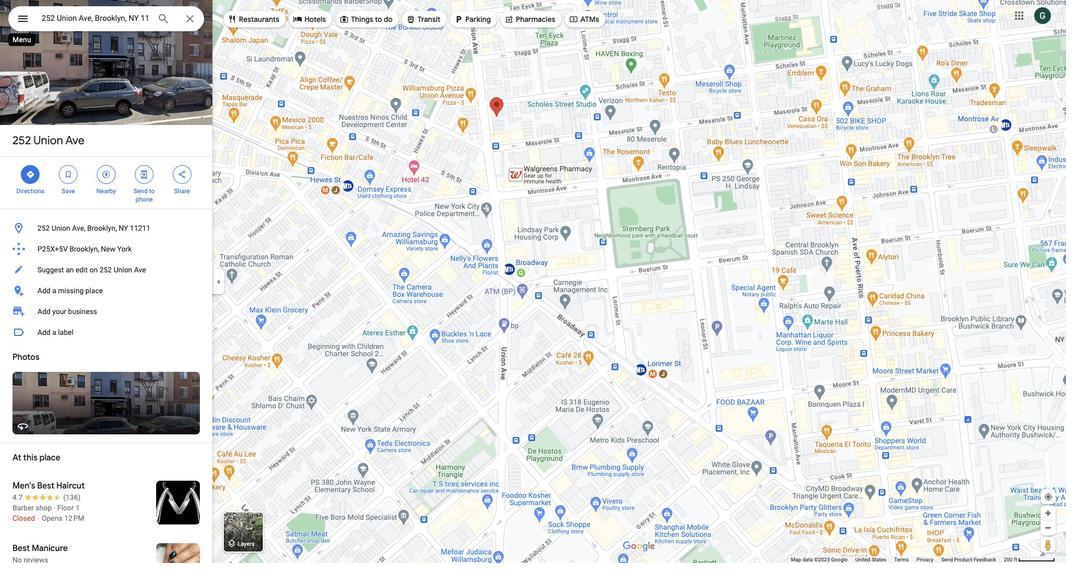 Task type: describe. For each thing, give the bounding box(es) containing it.

[[102, 169, 111, 180]]

collapse side panel image
[[213, 276, 225, 287]]


[[454, 14, 464, 25]]

zoom in image
[[1045, 509, 1053, 517]]

share
[[174, 188, 190, 195]]

 transit
[[406, 14, 441, 25]]

map
[[791, 557, 802, 563]]

pharmacies
[[516, 15, 556, 24]]

things
[[351, 15, 374, 24]]

ft
[[1015, 557, 1018, 563]]

send product feedback button
[[942, 556, 997, 563]]

data
[[803, 557, 813, 563]]

terms button
[[895, 556, 909, 563]]

252 inside suggest an edit on 252 union ave button
[[100, 266, 112, 274]]

send for send to phone
[[134, 188, 148, 195]]

 hotels
[[293, 14, 326, 25]]

union for ave
[[33, 133, 63, 148]]

on
[[90, 266, 98, 274]]


[[139, 169, 149, 180]]

4.7
[[13, 493, 23, 502]]

this
[[23, 453, 38, 463]]

best manicure link
[[0, 535, 213, 563]]

ave,
[[72, 224, 85, 232]]

252 union ave, brooklyn, ny 11211
[[38, 224, 150, 232]]

add your business
[[38, 307, 97, 316]]

zoom out image
[[1045, 524, 1053, 532]]

ave inside button
[[134, 266, 146, 274]]

·
[[54, 504, 55, 512]]

add a label button
[[0, 322, 213, 343]]

add for add your business
[[38, 307, 50, 316]]


[[505, 14, 514, 25]]

1 horizontal spatial best
[[37, 481, 54, 491]]

add a label
[[38, 328, 74, 337]]

best manicure
[[13, 543, 68, 554]]

barber
[[13, 504, 34, 512]]

add a missing place
[[38, 286, 103, 295]]

new
[[101, 245, 116, 253]]

nearby
[[96, 188, 116, 195]]

actions for 252 union ave region
[[0, 157, 213, 209]]

parking
[[466, 15, 491, 24]]

terms
[[895, 557, 909, 563]]


[[569, 14, 579, 25]]

photos
[[13, 352, 39, 363]]

1 vertical spatial brooklyn,
[[70, 245, 99, 253]]


[[17, 11, 29, 26]]

closed
[[13, 514, 35, 522]]

hotels
[[305, 15, 326, 24]]

add for add a missing place
[[38, 286, 50, 295]]


[[177, 169, 187, 180]]

 atms
[[569, 14, 599, 25]]

suggest an edit on 252 union ave button
[[0, 259, 213, 280]]


[[64, 169, 73, 180]]

p25x+5v
[[38, 245, 68, 253]]

©2023
[[815, 557, 830, 563]]

suggest
[[38, 266, 64, 274]]

11211
[[130, 224, 150, 232]]

manicure
[[32, 543, 68, 554]]

place inside button
[[85, 286, 103, 295]]

york
[[117, 245, 132, 253]]

add for add a label
[[38, 328, 50, 337]]

your
[[52, 307, 66, 316]]

send to phone
[[134, 188, 155, 203]]

a for missing
[[52, 286, 56, 295]]

0 vertical spatial ave
[[65, 133, 85, 148]]

200 ft button
[[1005, 557, 1056, 563]]

haircut
[[56, 481, 85, 491]]



Task type: vqa. For each thing, say whether or not it's contained in the screenshot.
⋅
yes



Task type: locate. For each thing, give the bounding box(es) containing it.
union
[[33, 133, 63, 148], [52, 224, 70, 232], [114, 266, 132, 274]]

1 horizontal spatial send
[[942, 557, 954, 563]]

1 vertical spatial union
[[52, 224, 70, 232]]

2 vertical spatial add
[[38, 328, 50, 337]]

shop
[[36, 504, 52, 512]]

product
[[955, 557, 973, 563]]

252 union ave
[[13, 133, 85, 148]]

google maps element
[[0, 0, 1067, 563]]

252 right on
[[100, 266, 112, 274]]

 parking
[[454, 14, 491, 25]]

a left missing
[[52, 286, 56, 295]]

2 vertical spatial 252
[[100, 266, 112, 274]]

privacy
[[917, 557, 934, 563]]

1 horizontal spatial place
[[85, 286, 103, 295]]

show your location image
[[1044, 492, 1054, 502]]

2 vertical spatial union
[[114, 266, 132, 274]]

union left ave,
[[52, 224, 70, 232]]

1 horizontal spatial to
[[375, 15, 382, 24]]

2 a from the top
[[52, 328, 56, 337]]

1 vertical spatial to
[[149, 188, 155, 195]]

1 vertical spatial a
[[52, 328, 56, 337]]

1
[[76, 504, 80, 512]]

ny
[[119, 224, 128, 232]]

feedback
[[974, 557, 997, 563]]

united states
[[856, 557, 887, 563]]

1 a from the top
[[52, 286, 56, 295]]

send inside send to phone
[[134, 188, 148, 195]]

barber shop · floor 1 closed ⋅ opens 12 pm
[[13, 504, 84, 522]]

best
[[37, 481, 54, 491], [13, 543, 30, 554]]

12 pm
[[64, 514, 84, 522]]

0 vertical spatial 252
[[13, 133, 31, 148]]

send product feedback
[[942, 557, 997, 563]]

privacy button
[[917, 556, 934, 563]]

an
[[66, 266, 74, 274]]

1 vertical spatial 252
[[38, 224, 50, 232]]

1 vertical spatial best
[[13, 543, 30, 554]]

252 up p25x+5v
[[38, 224, 50, 232]]

floor
[[57, 504, 74, 512]]

states
[[872, 557, 887, 563]]

 search field
[[8, 6, 204, 33]]

0 horizontal spatial 252
[[13, 133, 31, 148]]

union for ave,
[[52, 224, 70, 232]]

transit
[[418, 15, 441, 24]]

0 vertical spatial union
[[33, 133, 63, 148]]

add left your
[[38, 307, 50, 316]]

252 Union Ave, Brooklyn, NY 11211 field
[[8, 6, 204, 31]]

0 horizontal spatial place
[[39, 453, 60, 463]]

none field inside 252 union ave, brooklyn, ny 11211 field
[[42, 12, 149, 24]]

phone
[[136, 196, 153, 203]]

1 vertical spatial place
[[39, 453, 60, 463]]

place down on
[[85, 286, 103, 295]]

opens
[[42, 514, 62, 522]]

252 up ''
[[13, 133, 31, 148]]

p25x+5v brooklyn, new york
[[38, 245, 132, 253]]

to inside send to phone
[[149, 188, 155, 195]]

200
[[1005, 557, 1013, 563]]

0 vertical spatial best
[[37, 481, 54, 491]]

google account: greg robinson  
(robinsongreg175@gmail.com) image
[[1035, 7, 1052, 24]]

0 horizontal spatial to
[[149, 188, 155, 195]]

0 horizontal spatial ave
[[65, 133, 85, 148]]

1 add from the top
[[38, 286, 50, 295]]

best up 4.7 stars 136 reviews image
[[37, 481, 54, 491]]

union down york
[[114, 266, 132, 274]]

send
[[134, 188, 148, 195], [942, 557, 954, 563]]

send inside button
[[942, 557, 954, 563]]

send up phone
[[134, 188, 148, 195]]

layers
[[238, 541, 255, 548]]

0 vertical spatial to
[[375, 15, 382, 24]]

union up ''
[[33, 133, 63, 148]]

save
[[62, 188, 75, 195]]

252
[[13, 133, 31, 148], [38, 224, 50, 232], [100, 266, 112, 274]]

restaurants
[[239, 15, 280, 24]]

send for send product feedback
[[942, 557, 954, 563]]

0 vertical spatial send
[[134, 188, 148, 195]]

0 vertical spatial place
[[85, 286, 103, 295]]

do
[[384, 15, 393, 24]]

united
[[856, 557, 871, 563]]

edit
[[76, 266, 88, 274]]


[[293, 14, 302, 25]]

252 for 252 union ave, brooklyn, ny 11211
[[38, 224, 50, 232]]

252 union ave, brooklyn, ny 11211 button
[[0, 218, 213, 239]]

3 add from the top
[[38, 328, 50, 337]]

1 horizontal spatial ave
[[134, 266, 146, 274]]

 button
[[8, 6, 38, 33]]

add down suggest
[[38, 286, 50, 295]]

ave down p25x+5v brooklyn, new york button
[[134, 266, 146, 274]]

to left do
[[375, 15, 382, 24]]

brooklyn, up edit
[[70, 245, 99, 253]]


[[26, 169, 35, 180]]

1 horizontal spatial 252
[[38, 224, 50, 232]]

add your business link
[[0, 301, 213, 322]]

footer containing map data ©2023 google
[[791, 556, 1005, 563]]

to up phone
[[149, 188, 155, 195]]

united states button
[[856, 556, 887, 563]]

0 horizontal spatial send
[[134, 188, 148, 195]]

men's best haircut
[[13, 481, 85, 491]]

⋅
[[37, 514, 40, 522]]

0 vertical spatial a
[[52, 286, 56, 295]]

None field
[[42, 12, 149, 24]]

at this place
[[13, 453, 60, 463]]

send left product
[[942, 557, 954, 563]]

1 vertical spatial add
[[38, 307, 50, 316]]

(136)
[[63, 493, 81, 502]]


[[228, 14, 237, 25]]

footer inside google maps element
[[791, 556, 1005, 563]]

0 vertical spatial brooklyn,
[[87, 224, 117, 232]]

directions
[[16, 188, 44, 195]]

at
[[13, 453, 21, 463]]

4.7 stars 136 reviews image
[[13, 492, 81, 503]]

200 ft
[[1005, 557, 1018, 563]]

label
[[58, 328, 74, 337]]

atms
[[581, 15, 599, 24]]

252 for 252 union ave
[[13, 133, 31, 148]]

brooklyn,
[[87, 224, 117, 232], [70, 245, 99, 253]]


[[340, 14, 349, 25]]

map data ©2023 google
[[791, 557, 848, 563]]

to
[[375, 15, 382, 24], [149, 188, 155, 195]]

brooklyn, up p25x+5v brooklyn, new york button
[[87, 224, 117, 232]]

footer
[[791, 556, 1005, 563]]

0 vertical spatial add
[[38, 286, 50, 295]]


[[406, 14, 416, 25]]

show street view coverage image
[[1041, 537, 1056, 553]]

252 union ave main content
[[0, 0, 213, 563]]

a left label
[[52, 328, 56, 337]]

0 horizontal spatial best
[[13, 543, 30, 554]]

 pharmacies
[[505, 14, 556, 25]]

a for label
[[52, 328, 56, 337]]

1 vertical spatial send
[[942, 557, 954, 563]]

 things to do
[[340, 14, 393, 25]]

business
[[68, 307, 97, 316]]

add a missing place button
[[0, 280, 213, 301]]

men's
[[13, 481, 35, 491]]

add
[[38, 286, 50, 295], [38, 307, 50, 316], [38, 328, 50, 337]]

2 add from the top
[[38, 307, 50, 316]]

252 inside the '252 union ave, brooklyn, ny 11211' button
[[38, 224, 50, 232]]

p25x+5v brooklyn, new york button
[[0, 239, 213, 259]]

add left label
[[38, 328, 50, 337]]

google
[[832, 557, 848, 563]]

suggest an edit on 252 union ave
[[38, 266, 146, 274]]

place
[[85, 286, 103, 295], [39, 453, 60, 463]]

2 horizontal spatial 252
[[100, 266, 112, 274]]

best left manicure
[[13, 543, 30, 554]]

1 vertical spatial ave
[[134, 266, 146, 274]]

place right this at the bottom left
[[39, 453, 60, 463]]

ave up 
[[65, 133, 85, 148]]

to inside  things to do
[[375, 15, 382, 24]]



